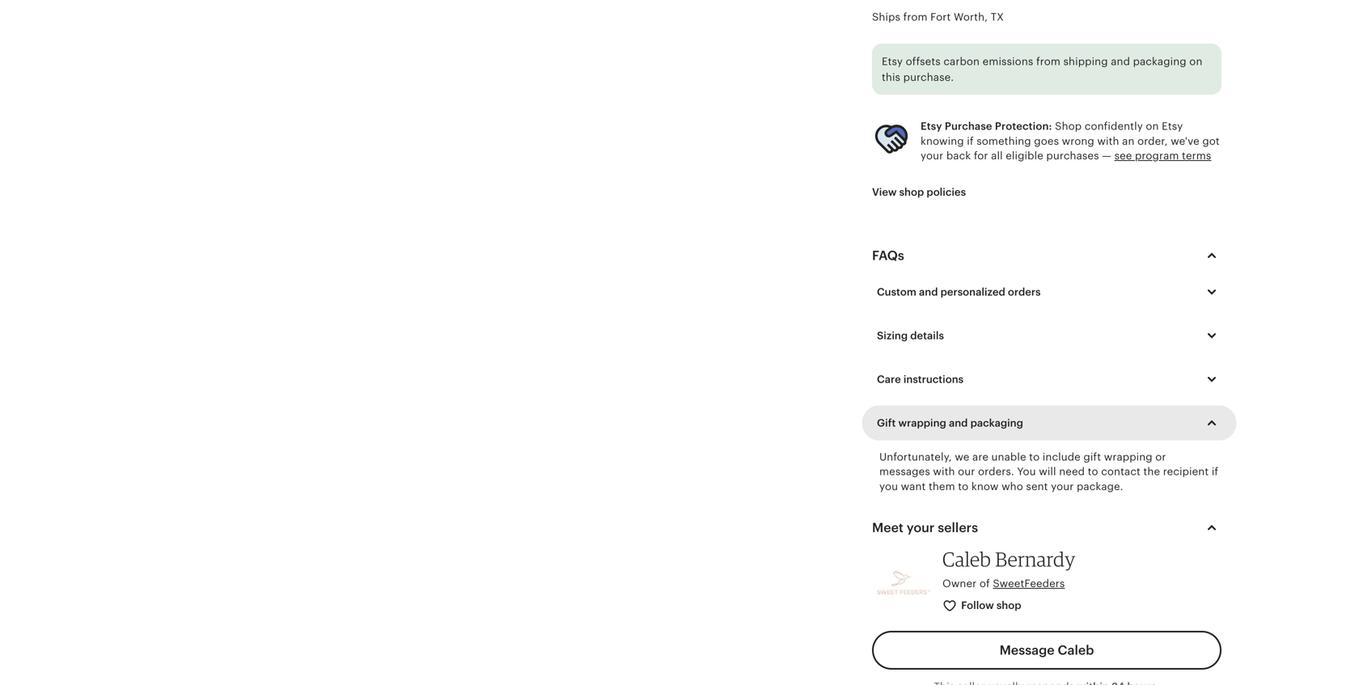 Task type: vqa. For each thing, say whether or not it's contained in the screenshot.
The Sent
yes



Task type: describe. For each thing, give the bounding box(es) containing it.
and inside the etsy offsets carbon emissions from shipping and packaging on this purchase.
[[1111, 55, 1131, 68]]

goes
[[1035, 135, 1060, 147]]

of
[[980, 578, 991, 590]]

want
[[901, 481, 926, 493]]

bernardy
[[996, 548, 1076, 571]]

if inside unfortunately, we are unable to include gift wrapping or messages with our orders. you will need to contact the recipient if you want them to know who sent your package.
[[1212, 466, 1219, 478]]

0 vertical spatial to
[[1030, 451, 1040, 463]]

wrong
[[1062, 135, 1095, 147]]

view shop policies
[[873, 186, 966, 198]]

from inside the etsy offsets carbon emissions from shipping and packaging on this purchase.
[[1037, 55, 1061, 68]]

etsy for etsy purchase protection:
[[921, 120, 943, 132]]

—
[[1103, 150, 1112, 162]]

with inside shop confidently on etsy knowing if something goes wrong with an order, we've got your back for all eligible purchases —
[[1098, 135, 1120, 147]]

worth,
[[954, 11, 988, 23]]

fort
[[931, 11, 951, 23]]

if inside shop confidently on etsy knowing if something goes wrong with an order, we've got your back for all eligible purchases —
[[967, 135, 974, 147]]

we
[[955, 451, 970, 463]]

packaging inside 'gift wrapping and packaging' dropdown button
[[971, 417, 1024, 429]]

see program terms
[[1115, 150, 1212, 162]]

know
[[972, 481, 999, 493]]

confidently
[[1085, 120, 1144, 132]]

etsy offsets carbon emissions from shipping and packaging on this purchase.
[[882, 55, 1203, 83]]

follow shop button
[[931, 591, 1036, 621]]

view
[[873, 186, 897, 198]]

our
[[958, 466, 976, 478]]

unfortunately,
[[880, 451, 952, 463]]

sweetfeeders
[[993, 578, 1065, 590]]

recipient
[[1164, 466, 1209, 478]]

gift
[[1084, 451, 1102, 463]]

got
[[1203, 135, 1220, 147]]

program
[[1136, 150, 1180, 162]]

shop for view
[[900, 186, 925, 198]]

protection:
[[995, 120, 1053, 132]]

instructions
[[904, 373, 964, 386]]

packaging inside the etsy offsets carbon emissions from shipping and packaging on this purchase.
[[1134, 55, 1187, 68]]

terms
[[1183, 150, 1212, 162]]

on inside shop confidently on etsy knowing if something goes wrong with an order, we've got your back for all eligible purchases —
[[1146, 120, 1160, 132]]

for
[[974, 150, 989, 162]]

care
[[877, 373, 901, 386]]

orders
[[1008, 286, 1041, 298]]

emissions
[[983, 55, 1034, 68]]

tx
[[991, 11, 1004, 23]]

caleb inside caleb bernardy owner of sweetfeeders
[[943, 548, 992, 571]]

custom and personalized orders
[[877, 286, 1041, 298]]

the
[[1144, 466, 1161, 478]]

ships from fort worth, tx
[[873, 11, 1004, 23]]

shipping
[[1064, 55, 1109, 68]]

caleb bernardy image
[[873, 552, 933, 613]]

you
[[1018, 466, 1037, 478]]

are
[[973, 451, 989, 463]]

see program terms link
[[1115, 150, 1212, 162]]

them
[[929, 481, 956, 493]]

shop for follow
[[997, 600, 1022, 612]]

purchase.
[[904, 71, 954, 83]]

shop
[[1056, 120, 1082, 132]]

gift wrapping and packaging button
[[865, 406, 1234, 440]]

details
[[911, 330, 945, 342]]

custom
[[877, 286, 917, 298]]

message caleb
[[1000, 643, 1095, 658]]

unable
[[992, 451, 1027, 463]]

etsy purchase protection:
[[921, 120, 1053, 132]]

sweetfeeders link
[[993, 578, 1065, 590]]

faqs
[[873, 248, 905, 263]]

purchase
[[945, 120, 993, 132]]

all
[[992, 150, 1003, 162]]

sizing
[[877, 330, 908, 342]]

back
[[947, 150, 971, 162]]

1 vertical spatial and
[[919, 286, 938, 298]]

with inside unfortunately, we are unable to include gift wrapping or messages with our orders. you will need to contact the recipient if you want them to know who sent your package.
[[934, 466, 956, 478]]

will
[[1039, 466, 1057, 478]]

we've
[[1171, 135, 1200, 147]]

sizing details button
[[865, 319, 1234, 353]]

include
[[1043, 451, 1081, 463]]

meet your sellers
[[873, 521, 979, 535]]

policies
[[927, 186, 966, 198]]



Task type: locate. For each thing, give the bounding box(es) containing it.
gift
[[877, 417, 896, 429]]

1 horizontal spatial with
[[1098, 135, 1120, 147]]

etsy inside shop confidently on etsy knowing if something goes wrong with an order, we've got your back for all eligible purchases —
[[1162, 120, 1184, 132]]

wrapping inside dropdown button
[[899, 417, 947, 429]]

0 horizontal spatial with
[[934, 466, 956, 478]]

1 horizontal spatial and
[[949, 417, 968, 429]]

your down knowing
[[921, 150, 944, 162]]

faqs button
[[858, 236, 1237, 275]]

messages
[[880, 466, 931, 478]]

meet your sellers button
[[858, 509, 1237, 548]]

shop confidently on etsy knowing if something goes wrong with an order, we've got your back for all eligible purchases —
[[921, 120, 1220, 162]]

caleb
[[943, 548, 992, 571], [1058, 643, 1095, 658]]

custom and personalized orders button
[[865, 275, 1234, 309]]

owner
[[943, 578, 977, 590]]

1 horizontal spatial on
[[1190, 55, 1203, 68]]

on
[[1190, 55, 1203, 68], [1146, 120, 1160, 132]]

wrapping inside unfortunately, we are unable to include gift wrapping or messages with our orders. you will need to contact the recipient if you want them to know who sent your package.
[[1105, 451, 1153, 463]]

follow shop
[[962, 600, 1022, 612]]

purchases
[[1047, 150, 1100, 162]]

1 vertical spatial packaging
[[971, 417, 1024, 429]]

1 horizontal spatial shop
[[997, 600, 1022, 612]]

who
[[1002, 481, 1024, 493]]

2 vertical spatial to
[[959, 481, 969, 493]]

0 horizontal spatial to
[[959, 481, 969, 493]]

you
[[880, 481, 899, 493]]

ships
[[873, 11, 901, 23]]

0 vertical spatial your
[[921, 150, 944, 162]]

1 vertical spatial wrapping
[[1105, 451, 1153, 463]]

shop right view
[[900, 186, 925, 198]]

0 horizontal spatial shop
[[900, 186, 925, 198]]

etsy up knowing
[[921, 120, 943, 132]]

to
[[1030, 451, 1040, 463], [1088, 466, 1099, 478], [959, 481, 969, 493]]

1 vertical spatial if
[[1212, 466, 1219, 478]]

need
[[1060, 466, 1085, 478]]

with up them
[[934, 466, 956, 478]]

etsy
[[882, 55, 903, 68], [921, 120, 943, 132], [1162, 120, 1184, 132]]

view shop policies button
[[860, 178, 979, 207]]

something
[[977, 135, 1032, 147]]

1 horizontal spatial from
[[1037, 55, 1061, 68]]

packaging
[[1134, 55, 1187, 68], [971, 417, 1024, 429]]

and right shipping
[[1111, 55, 1131, 68]]

2 horizontal spatial to
[[1088, 466, 1099, 478]]

care instructions button
[[865, 363, 1234, 397]]

1 vertical spatial to
[[1088, 466, 1099, 478]]

your inside unfortunately, we are unable to include gift wrapping or messages with our orders. you will need to contact the recipient if you want them to know who sent your package.
[[1052, 481, 1074, 493]]

wrapping up unfortunately,
[[899, 417, 947, 429]]

see
[[1115, 150, 1133, 162]]

1 vertical spatial caleb
[[1058, 643, 1095, 658]]

your
[[921, 150, 944, 162], [1052, 481, 1074, 493], [907, 521, 935, 535]]

0 horizontal spatial if
[[967, 135, 974, 147]]

to down our
[[959, 481, 969, 493]]

0 vertical spatial shop
[[900, 186, 925, 198]]

knowing
[[921, 135, 965, 147]]

your inside meet your sellers dropdown button
[[907, 521, 935, 535]]

0 horizontal spatial caleb
[[943, 548, 992, 571]]

0 vertical spatial on
[[1190, 55, 1203, 68]]

0 vertical spatial wrapping
[[899, 417, 947, 429]]

offsets
[[906, 55, 941, 68]]

on up order,
[[1146, 120, 1160, 132]]

from left fort
[[904, 11, 928, 23]]

with
[[1098, 135, 1120, 147], [934, 466, 956, 478]]

order,
[[1138, 135, 1168, 147]]

0 vertical spatial if
[[967, 135, 974, 147]]

an
[[1123, 135, 1135, 147]]

1 horizontal spatial if
[[1212, 466, 1219, 478]]

and
[[1111, 55, 1131, 68], [919, 286, 938, 298], [949, 417, 968, 429]]

wrapping up contact
[[1105, 451, 1153, 463]]

0 vertical spatial from
[[904, 11, 928, 23]]

packaging up 'unable'
[[971, 417, 1024, 429]]

1 vertical spatial shop
[[997, 600, 1022, 612]]

shop down sweetfeeders link
[[997, 600, 1022, 612]]

0 vertical spatial packaging
[[1134, 55, 1187, 68]]

0 horizontal spatial etsy
[[882, 55, 903, 68]]

from left shipping
[[1037, 55, 1061, 68]]

and up we
[[949, 417, 968, 429]]

carbon
[[944, 55, 980, 68]]

0 vertical spatial with
[[1098, 135, 1120, 147]]

if
[[967, 135, 974, 147], [1212, 466, 1219, 478]]

caleb inside button
[[1058, 643, 1095, 658]]

caleb up owner
[[943, 548, 992, 571]]

on up we've
[[1190, 55, 1203, 68]]

to up "you"
[[1030, 451, 1040, 463]]

0 vertical spatial caleb
[[943, 548, 992, 571]]

shop
[[900, 186, 925, 198], [997, 600, 1022, 612]]

if right recipient
[[1212, 466, 1219, 478]]

or
[[1156, 451, 1167, 463]]

and right custom
[[919, 286, 938, 298]]

etsy inside the etsy offsets carbon emissions from shipping and packaging on this purchase.
[[882, 55, 903, 68]]

message
[[1000, 643, 1055, 658]]

0 horizontal spatial on
[[1146, 120, 1160, 132]]

on inside the etsy offsets carbon emissions from shipping and packaging on this purchase.
[[1190, 55, 1203, 68]]

1 horizontal spatial etsy
[[921, 120, 943, 132]]

1 horizontal spatial caleb
[[1058, 643, 1095, 658]]

unfortunately, we are unable to include gift wrapping or messages with our orders. you will need to contact the recipient if you want them to know who sent your package.
[[880, 451, 1219, 493]]

0 horizontal spatial and
[[919, 286, 938, 298]]

sizing details
[[877, 330, 945, 342]]

0 vertical spatial and
[[1111, 55, 1131, 68]]

etsy up this at the top right of page
[[882, 55, 903, 68]]

package.
[[1077, 481, 1124, 493]]

2 vertical spatial and
[[949, 417, 968, 429]]

eligible
[[1006, 150, 1044, 162]]

orders.
[[979, 466, 1015, 478]]

meet
[[873, 521, 904, 535]]

0 horizontal spatial from
[[904, 11, 928, 23]]

1 vertical spatial from
[[1037, 55, 1061, 68]]

2 vertical spatial your
[[907, 521, 935, 535]]

personalized
[[941, 286, 1006, 298]]

0 horizontal spatial wrapping
[[899, 417, 947, 429]]

if down purchase at the right
[[967, 135, 974, 147]]

etsy up we've
[[1162, 120, 1184, 132]]

message caleb button
[[873, 631, 1222, 670]]

1 vertical spatial on
[[1146, 120, 1160, 132]]

caleb bernardy owner of sweetfeeders
[[943, 548, 1076, 590]]

1 horizontal spatial wrapping
[[1105, 451, 1153, 463]]

0 horizontal spatial packaging
[[971, 417, 1024, 429]]

sellers
[[938, 521, 979, 535]]

packaging right shipping
[[1134, 55, 1187, 68]]

your down need
[[1052, 481, 1074, 493]]

2 horizontal spatial etsy
[[1162, 120, 1184, 132]]

1 horizontal spatial to
[[1030, 451, 1040, 463]]

care instructions
[[877, 373, 964, 386]]

caleb right message
[[1058, 643, 1095, 658]]

your right meet
[[907, 521, 935, 535]]

your inside shop confidently on etsy knowing if something goes wrong with an order, we've got your back for all eligible purchases —
[[921, 150, 944, 162]]

from
[[904, 11, 928, 23], [1037, 55, 1061, 68]]

contact
[[1102, 466, 1141, 478]]

1 horizontal spatial packaging
[[1134, 55, 1187, 68]]

to down gift
[[1088, 466, 1099, 478]]

gift wrapping and packaging
[[877, 417, 1024, 429]]

etsy for etsy offsets carbon emissions from shipping and packaging on this purchase.
[[882, 55, 903, 68]]

1 vertical spatial with
[[934, 466, 956, 478]]

this
[[882, 71, 901, 83]]

1 vertical spatial your
[[1052, 481, 1074, 493]]

2 horizontal spatial and
[[1111, 55, 1131, 68]]

follow
[[962, 600, 995, 612]]

sent
[[1027, 481, 1049, 493]]

with up —
[[1098, 135, 1120, 147]]



